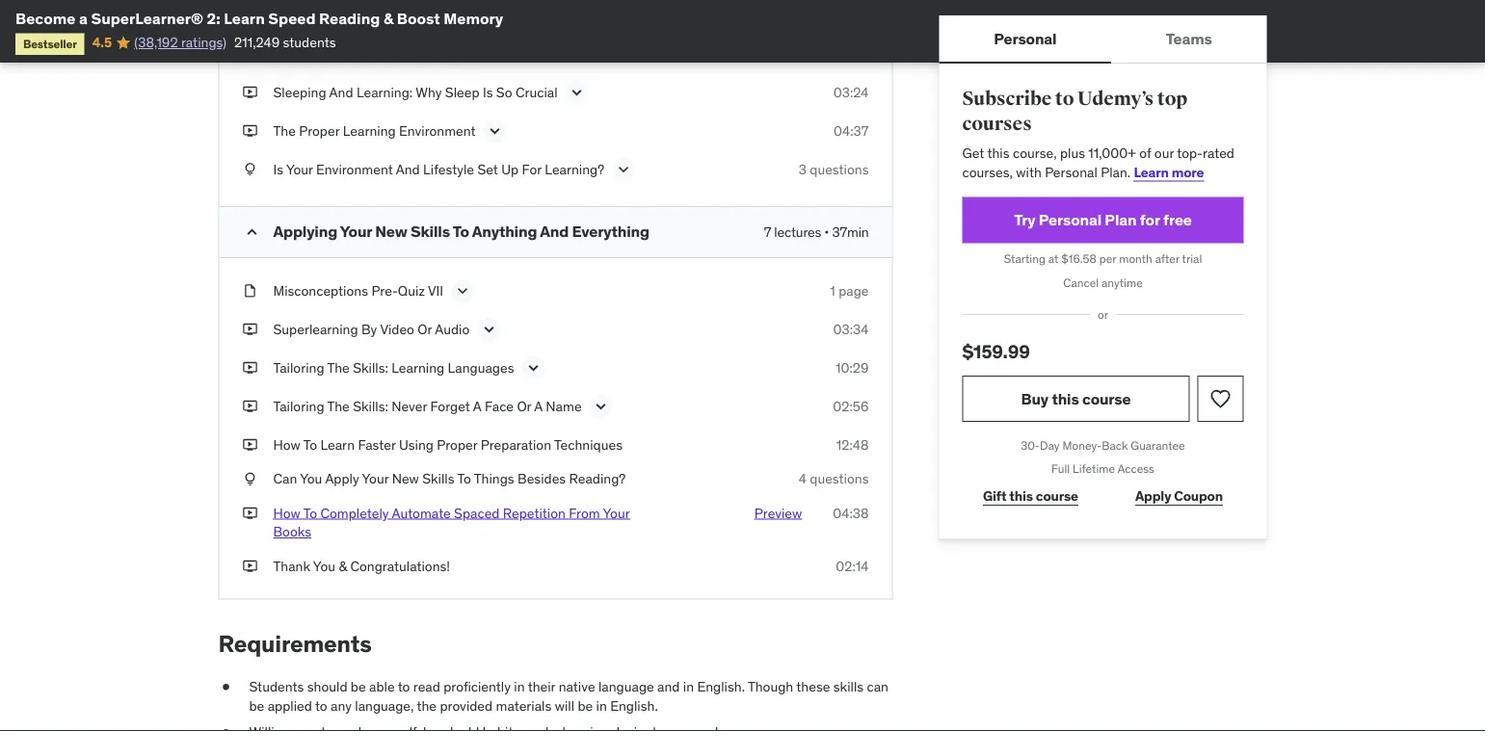Task type: locate. For each thing, give the bounding box(es) containing it.
0 vertical spatial pre-
[[371, 45, 398, 62]]

1 horizontal spatial a
[[534, 397, 543, 415]]

1 vertical spatial questions
[[810, 470, 869, 487]]

0 vertical spatial course
[[1082, 389, 1131, 408]]

0 vertical spatial personal
[[994, 28, 1057, 48]]

learn up 211,249
[[224, 8, 265, 28]]

repetition
[[503, 504, 566, 522]]

0 vertical spatial 1 page
[[830, 45, 869, 62]]

skills: for never
[[353, 397, 388, 415]]

wishlist image
[[1209, 387, 1232, 410]]

the
[[273, 122, 296, 139], [327, 359, 350, 376], [327, 397, 350, 415]]

learning up the never
[[392, 359, 444, 376]]

quiz left vii
[[398, 282, 425, 299]]

0 vertical spatial quiz
[[398, 45, 425, 62]]

course inside button
[[1082, 389, 1131, 408]]

0 vertical spatial proper
[[299, 122, 340, 139]]

1 vertical spatial show lecture description image
[[479, 320, 498, 339]]

211,249 students
[[234, 34, 336, 51]]

0 horizontal spatial apply
[[325, 470, 359, 487]]

1 1 from the top
[[830, 45, 835, 62]]

1 vertical spatial the
[[327, 359, 350, 376]]

personal up the subscribe
[[994, 28, 1057, 48]]

2 misconceptions from the top
[[273, 282, 368, 299]]

page up 03:34
[[839, 282, 869, 299]]

or left audio
[[418, 320, 432, 338]]

2 page from the top
[[839, 282, 869, 299]]

0 vertical spatial learn
[[224, 8, 265, 28]]

1 quiz from the top
[[398, 45, 425, 62]]

you for thank
[[313, 558, 335, 575]]

1 pre- from the top
[[371, 45, 398, 62]]

0 vertical spatial and
[[329, 83, 353, 100]]

this for gift
[[1009, 488, 1033, 505]]

materials
[[496, 697, 552, 715]]

become a superlearner® 2: learn speed reading & boost memory
[[15, 8, 503, 28]]

1 vertical spatial english.
[[610, 697, 658, 715]]

environment up is your environment and lifestyle set up for learning?
[[399, 122, 476, 139]]

skills up vii
[[410, 221, 450, 241]]

you right thank
[[313, 558, 335, 575]]

xsmall image
[[242, 83, 258, 102], [242, 281, 258, 300], [242, 320, 258, 339], [242, 358, 258, 377], [242, 397, 258, 416], [242, 435, 258, 454], [242, 504, 258, 523], [218, 678, 234, 697]]

misconceptions for misconceptions pre-quiz vii
[[273, 282, 368, 299]]

0 vertical spatial questions
[[810, 160, 869, 178]]

english. left though
[[697, 678, 745, 696]]

english. down language
[[610, 697, 658, 715]]

crucial
[[515, 83, 558, 100]]

xsmall image for 04:37
[[242, 121, 258, 140]]

1 a from the left
[[473, 397, 481, 415]]

1 vertical spatial and
[[396, 160, 420, 178]]

can
[[867, 678, 888, 696]]

language
[[598, 678, 654, 696]]

tab list
[[939, 15, 1267, 64]]

personal down plus
[[1045, 163, 1097, 181]]

0 horizontal spatial to
[[315, 697, 327, 715]]

try personal plan for free link
[[962, 197, 1244, 243]]

1 1 page from the top
[[830, 45, 869, 62]]

this right gift
[[1009, 488, 1033, 505]]

should
[[307, 678, 347, 696]]

this inside get this course, plus 11,000+ of our top-rated courses, with personal plan.
[[987, 144, 1010, 162]]

apply down access
[[1135, 488, 1171, 505]]

tailoring for tailoring the skills: learning languages
[[273, 359, 324, 376]]

guarantee
[[1131, 438, 1185, 453]]

after
[[1155, 252, 1179, 266]]

sleeping and learning: why sleep is so crucial
[[273, 83, 558, 100]]

1 vertical spatial pre-
[[371, 282, 398, 299]]

1 horizontal spatial be
[[351, 678, 366, 696]]

1 vertical spatial learn
[[1134, 163, 1169, 181]]

(38,192 ratings)
[[134, 34, 227, 51]]

1 horizontal spatial learn
[[320, 436, 355, 453]]

1 vertical spatial course
[[1036, 488, 1078, 505]]

this
[[987, 144, 1010, 162], [1052, 389, 1079, 408], [1009, 488, 1033, 505]]

misconceptions up the sleeping
[[273, 45, 368, 62]]

show lecture description image right crucial
[[567, 83, 586, 102]]

2 1 page from the top
[[830, 282, 869, 299]]

skills
[[833, 678, 864, 696]]

1 vertical spatial is
[[273, 160, 283, 178]]

quiz left vi
[[398, 45, 425, 62]]

this up courses,
[[987, 144, 1010, 162]]

xsmall image for 04:38
[[242, 504, 258, 523]]

0 vertical spatial tailoring
[[273, 359, 324, 376]]

learn
[[224, 8, 265, 28], [1134, 163, 1169, 181], [320, 436, 355, 453]]

1 vertical spatial personal
[[1045, 163, 1097, 181]]

their
[[528, 678, 555, 696]]

course
[[1082, 389, 1131, 408], [1036, 488, 1078, 505]]

1 up "03:24" on the top right of page
[[830, 45, 835, 62]]

to right able
[[398, 678, 410, 696]]

pre- up learning:
[[371, 45, 398, 62]]

1 questions from the top
[[810, 160, 869, 178]]

tailoring down superlearning
[[273, 359, 324, 376]]

how for how to completely automate spaced repetition from your books
[[273, 504, 300, 522]]

1 tailoring from the top
[[273, 359, 324, 376]]

gift this course
[[983, 488, 1078, 505]]

02:56
[[833, 397, 869, 415]]

so
[[496, 83, 512, 100]]

misconceptions pre-quiz vi
[[273, 45, 440, 62]]

1 vertical spatial 1
[[830, 282, 835, 299]]

quiz
[[398, 45, 425, 62], [398, 282, 425, 299]]

personal
[[994, 28, 1057, 48], [1045, 163, 1097, 181], [1039, 210, 1101, 230]]

provided
[[440, 697, 493, 715]]

is
[[483, 83, 493, 100], [273, 160, 283, 178]]

2 tailoring from the top
[[273, 397, 324, 415]]

xsmall image for 03:34
[[242, 320, 258, 339]]

2 vertical spatial learn
[[320, 436, 355, 453]]

xsmall image for 02:56
[[242, 397, 258, 416]]

speed
[[268, 8, 316, 28]]

0 vertical spatial to
[[1055, 87, 1074, 111]]

be down native
[[578, 697, 593, 715]]

1 page up "03:24" on the top right of page
[[830, 45, 869, 62]]

0 horizontal spatial proper
[[299, 122, 340, 139]]

show lecture description image for misconceptions pre-quiz vii
[[453, 281, 472, 300]]

show lecture description image right languages
[[524, 358, 543, 378]]

your
[[286, 160, 313, 178], [340, 221, 372, 241], [362, 470, 389, 487], [603, 504, 630, 522]]

proficiently
[[444, 678, 511, 696]]

11,000+
[[1088, 144, 1136, 162]]

access
[[1118, 462, 1154, 477]]

and left lifestyle
[[396, 160, 420, 178]]

new
[[375, 221, 407, 241], [392, 470, 419, 487]]

besides
[[518, 470, 566, 487]]

this right buy
[[1052, 389, 1079, 408]]

2 horizontal spatial to
[[1055, 87, 1074, 111]]

you
[[300, 470, 322, 487], [313, 558, 335, 575]]

2 1 from the top
[[830, 282, 835, 299]]

a left face
[[473, 397, 481, 415]]

0 vertical spatial this
[[987, 144, 1010, 162]]

1 horizontal spatial environment
[[399, 122, 476, 139]]

small image
[[242, 222, 262, 242]]

1 vertical spatial this
[[1052, 389, 1079, 408]]

skills down how to learn faster using proper preparation techniques at the bottom left of page
[[422, 470, 454, 487]]

proper up can you apply your new skills to things besides reading?
[[437, 436, 477, 453]]

personal up $16.58
[[1039, 210, 1101, 230]]

03:34
[[833, 320, 869, 338]]

show lecture description image for is your environment and lifestyle set up for learning?
[[614, 160, 633, 179]]

show lecture description image right name
[[591, 397, 611, 416]]

xsmall image
[[242, 44, 258, 63], [242, 121, 258, 140], [242, 160, 258, 179], [242, 470, 258, 489], [242, 557, 258, 576], [218, 723, 234, 731]]

tailoring for tailoring the skills: never forget a face or a name
[[273, 397, 324, 415]]

0 vertical spatial 1
[[830, 45, 835, 62]]

1 vertical spatial page
[[839, 282, 869, 299]]

xsmall image for 1 page
[[242, 281, 258, 300]]

show lecture description image right learning? at the left of page
[[614, 160, 633, 179]]

1 page
[[830, 45, 869, 62], [830, 282, 869, 299]]

1 vertical spatial environment
[[316, 160, 393, 178]]

to down should
[[315, 697, 327, 715]]

show lecture description image up set
[[485, 121, 505, 140]]

show lecture description image
[[485, 121, 505, 140], [479, 320, 498, 339], [591, 397, 611, 416]]

how up books
[[273, 504, 300, 522]]

2 vertical spatial personal
[[1039, 210, 1101, 230]]

pre- up video
[[371, 282, 398, 299]]

new down using
[[392, 470, 419, 487]]

you right "can"
[[300, 470, 322, 487]]

proper down the sleeping
[[299, 122, 340, 139]]

& right thank
[[339, 558, 347, 575]]

1 horizontal spatial is
[[483, 83, 493, 100]]

to left "udemy's"
[[1055, 87, 1074, 111]]

trial
[[1182, 252, 1202, 266]]

& left the boost
[[383, 8, 393, 28]]

skills
[[410, 221, 450, 241], [422, 470, 454, 487]]

0 vertical spatial show lecture description image
[[485, 121, 505, 140]]

1 horizontal spatial course
[[1082, 389, 1131, 408]]

forget
[[430, 397, 470, 415]]

2 skills: from the top
[[353, 397, 388, 415]]

in up materials
[[514, 678, 525, 696]]

or right face
[[517, 397, 531, 415]]

03:24
[[833, 83, 869, 100]]

1 vertical spatial how
[[273, 504, 300, 522]]

2 vertical spatial the
[[327, 397, 350, 415]]

anything
[[472, 221, 537, 241]]

superlearning
[[273, 320, 358, 338]]

to left anything
[[453, 221, 469, 241]]

how up "can"
[[273, 436, 300, 453]]

in down language
[[596, 697, 607, 715]]

back
[[1102, 438, 1128, 453]]

course down full
[[1036, 488, 1078, 505]]

reading
[[319, 8, 380, 28]]

2 pre- from the top
[[371, 282, 398, 299]]

xsmall image for 4 questions
[[242, 470, 258, 489]]

course for gift this course
[[1036, 488, 1078, 505]]

the for tailoring the skills: learning languages
[[327, 359, 350, 376]]

show lecture description image right vii
[[453, 281, 472, 300]]

memory
[[444, 8, 503, 28]]

students
[[283, 34, 336, 51]]

by
[[361, 320, 377, 338]]

in right and
[[683, 678, 694, 696]]

1 vertical spatial you
[[313, 558, 335, 575]]

xsmall image for 03:24
[[242, 83, 258, 102]]

xsmall image for 12:48
[[242, 435, 258, 454]]

0 horizontal spatial course
[[1036, 488, 1078, 505]]

1 skills: from the top
[[353, 359, 388, 376]]

learning down learning:
[[343, 122, 396, 139]]

the down the tailoring the skills: learning languages
[[327, 397, 350, 415]]

2 vertical spatial to
[[315, 697, 327, 715]]

be
[[351, 678, 366, 696], [249, 697, 264, 715], [578, 697, 593, 715]]

2 vertical spatial this
[[1009, 488, 1033, 505]]

1 horizontal spatial english.
[[697, 678, 745, 696]]

how inside how to completely automate spaced repetition from your books
[[273, 504, 300, 522]]

0 vertical spatial page
[[839, 45, 869, 62]]

1 vertical spatial apply
[[1135, 488, 1171, 505]]

your down faster at the left bottom of the page
[[362, 470, 389, 487]]

is up applying
[[273, 160, 283, 178]]

how to completely automate spaced repetition from your books
[[273, 504, 630, 541]]

our
[[1154, 144, 1174, 162]]

page up "03:24" on the top right of page
[[839, 45, 869, 62]]

the down superlearning
[[327, 359, 350, 376]]

apply
[[325, 470, 359, 487], [1135, 488, 1171, 505]]

4
[[799, 470, 807, 487]]

show lecture description image
[[567, 83, 586, 102], [614, 160, 633, 179], [453, 281, 472, 300], [524, 358, 543, 378]]

to left faster at the left bottom of the page
[[303, 436, 317, 453]]

questions
[[810, 160, 869, 178], [810, 470, 869, 487]]

0 horizontal spatial a
[[473, 397, 481, 415]]

is left so
[[483, 83, 493, 100]]

course for buy this course
[[1082, 389, 1131, 408]]

misconceptions up superlearning
[[273, 282, 368, 299]]

pre- for vi
[[371, 45, 398, 62]]

1 vertical spatial tailoring
[[273, 397, 324, 415]]

1 vertical spatial &
[[339, 558, 347, 575]]

cancel
[[1063, 275, 1099, 290]]

quiz for vi
[[398, 45, 425, 62]]

2 questions from the top
[[810, 470, 869, 487]]

1 up 03:34
[[830, 282, 835, 299]]

a left name
[[534, 397, 543, 415]]

new up misconceptions pre-quiz vii
[[375, 221, 407, 241]]

set
[[477, 160, 498, 178]]

0 vertical spatial or
[[418, 320, 432, 338]]

things
[[474, 470, 514, 487]]

1 page from the top
[[839, 45, 869, 62]]

your right from
[[603, 504, 630, 522]]

skills: left the never
[[353, 397, 388, 415]]

personal inside personal button
[[994, 28, 1057, 48]]

students should be able to read proficiently in their native language and in english. though these skills can be applied to any language, the provided materials will be in english.
[[249, 678, 888, 715]]

1 vertical spatial 1 page
[[830, 282, 869, 299]]

1 how from the top
[[273, 436, 300, 453]]

1 horizontal spatial or
[[517, 397, 531, 415]]

apply up completely
[[325, 470, 359, 487]]

this inside button
[[1052, 389, 1079, 408]]

lifestyle
[[423, 160, 474, 178]]

of
[[1139, 144, 1151, 162]]

gift this course link
[[962, 477, 1099, 516]]

more
[[1171, 163, 1204, 181]]

1 horizontal spatial proper
[[437, 436, 477, 453]]

get this course, plus 11,000+ of our top-rated courses, with personal plan.
[[962, 144, 1234, 181]]

be down students
[[249, 697, 264, 715]]

show lecture description image right audio
[[479, 320, 498, 339]]

2 vertical spatial show lecture description image
[[591, 397, 611, 416]]

2 how from the top
[[273, 504, 300, 522]]

0 horizontal spatial &
[[339, 558, 347, 575]]

show lecture description image for superlearning by video or audio
[[479, 320, 498, 339]]

can
[[273, 470, 297, 487]]

learn down 'of'
[[1134, 163, 1169, 181]]

1 vertical spatial to
[[398, 678, 410, 696]]

to inside subscribe to udemy's top courses
[[1055, 87, 1074, 111]]

learn left faster at the left bottom of the page
[[320, 436, 355, 453]]

be left able
[[351, 678, 366, 696]]

and
[[329, 83, 353, 100], [396, 160, 420, 178], [540, 221, 569, 241]]

1 vertical spatial or
[[517, 397, 531, 415]]

0 vertical spatial environment
[[399, 122, 476, 139]]

1 vertical spatial misconceptions
[[273, 282, 368, 299]]

1 vertical spatial quiz
[[398, 282, 425, 299]]

superlearner®
[[91, 8, 203, 28]]

tailoring up "can"
[[273, 397, 324, 415]]

try
[[1014, 210, 1035, 230]]

1 page for 03:34
[[830, 282, 869, 299]]

0 vertical spatial how
[[273, 436, 300, 453]]

2 vertical spatial and
[[540, 221, 569, 241]]

page
[[839, 45, 869, 62], [839, 282, 869, 299]]

2 horizontal spatial and
[[540, 221, 569, 241]]

0 vertical spatial misconceptions
[[273, 45, 368, 62]]

sleeping
[[273, 83, 326, 100]]

and right anything
[[540, 221, 569, 241]]

0 vertical spatial you
[[300, 470, 322, 487]]

1 for 03:24
[[830, 45, 835, 62]]

2 quiz from the top
[[398, 282, 425, 299]]

bestseller
[[23, 36, 77, 51]]

1 page up 03:34
[[830, 282, 869, 299]]

questions right 3 at the right top
[[810, 160, 869, 178]]

the down the sleeping
[[273, 122, 296, 139]]

0 horizontal spatial environment
[[316, 160, 393, 178]]

to up books
[[303, 504, 317, 522]]

1 horizontal spatial &
[[383, 8, 393, 28]]

0 vertical spatial skills:
[[353, 359, 388, 376]]

course up back
[[1082, 389, 1131, 408]]

lifetime
[[1073, 462, 1115, 477]]

for
[[1140, 210, 1160, 230]]

7
[[764, 223, 771, 240]]

1 horizontal spatial and
[[396, 160, 420, 178]]

environment down the proper learning environment
[[316, 160, 393, 178]]

and down misconceptions pre-quiz vi
[[329, 83, 353, 100]]

1 misconceptions from the top
[[273, 45, 368, 62]]

able
[[369, 678, 395, 696]]

1 horizontal spatial apply
[[1135, 488, 1171, 505]]

questions up 04:38
[[810, 470, 869, 487]]

skills: down superlearning by video or audio
[[353, 359, 388, 376]]

1 vertical spatial skills:
[[353, 397, 388, 415]]



Task type: describe. For each thing, give the bounding box(es) containing it.
sleep
[[445, 83, 479, 100]]

4 questions
[[799, 470, 869, 487]]

0 horizontal spatial is
[[273, 160, 283, 178]]

you for can
[[300, 470, 322, 487]]

3 questions
[[799, 160, 869, 178]]

apply coupon button
[[1114, 477, 1244, 516]]

0 vertical spatial apply
[[325, 470, 359, 487]]

rated
[[1203, 144, 1234, 162]]

0 vertical spatial english.
[[697, 678, 745, 696]]

or
[[1098, 307, 1108, 322]]

show lecture description image for sleeping and learning: why sleep is so crucial
[[567, 83, 586, 102]]

1 vertical spatial skills
[[422, 470, 454, 487]]

lectures
[[774, 223, 821, 240]]

0 vertical spatial new
[[375, 221, 407, 241]]

udemy's
[[1077, 87, 1154, 111]]

the
[[417, 697, 437, 715]]

04:37
[[834, 122, 869, 139]]

questions for 4 questions
[[810, 470, 869, 487]]

subscribe to udemy's top courses
[[962, 87, 1187, 136]]

02:14
[[836, 558, 869, 575]]

questions for 3 questions
[[810, 160, 869, 178]]

xsmall image for 10:29
[[242, 358, 258, 377]]

show lecture description image for the proper learning environment
[[485, 121, 505, 140]]

learning:
[[356, 83, 413, 100]]

language,
[[355, 697, 414, 715]]

pre- for vii
[[371, 282, 398, 299]]

is your environment and lifestyle set up for learning?
[[273, 160, 604, 178]]

10:29
[[835, 359, 869, 376]]

1 vertical spatial new
[[392, 470, 419, 487]]

1 page for 03:24
[[830, 45, 869, 62]]

apply coupon
[[1135, 488, 1223, 505]]

name
[[546, 397, 582, 415]]

never
[[392, 397, 427, 415]]

techniques
[[554, 436, 623, 453]]

top-
[[1177, 144, 1203, 162]]

day
[[1040, 438, 1060, 453]]

show lecture description image for tailoring the skills: learning languages
[[524, 358, 543, 378]]

2 horizontal spatial learn
[[1134, 163, 1169, 181]]

languages
[[448, 359, 514, 376]]

from
[[569, 504, 600, 522]]

vii
[[428, 282, 443, 299]]

gift
[[983, 488, 1006, 505]]

3
[[799, 160, 807, 178]]

ratings)
[[181, 34, 227, 51]]

0 horizontal spatial be
[[249, 697, 264, 715]]

7 lectures • 37min
[[764, 223, 869, 240]]

spaced
[[454, 504, 500, 522]]

0 vertical spatial the
[[273, 122, 296, 139]]

0 horizontal spatial english.
[[610, 697, 658, 715]]

quiz for vii
[[398, 282, 425, 299]]

faster
[[358, 436, 396, 453]]

personal inside try personal plan for free link
[[1039, 210, 1101, 230]]

this for buy
[[1052, 389, 1079, 408]]

automate
[[392, 504, 451, 522]]

how for how to learn faster using proper preparation techniques
[[273, 436, 300, 453]]

a
[[79, 8, 88, 28]]

30-
[[1021, 438, 1040, 453]]

1 for 03:34
[[830, 282, 835, 299]]

2 a from the left
[[534, 397, 543, 415]]

tab list containing personal
[[939, 15, 1267, 64]]

0 vertical spatial skills
[[410, 221, 450, 241]]

face
[[485, 397, 514, 415]]

starting at $16.58 per month after trial cancel anytime
[[1004, 252, 1202, 290]]

buy this course button
[[962, 376, 1190, 422]]

preparation
[[481, 436, 551, 453]]

to left things
[[457, 470, 471, 487]]

04:38
[[833, 504, 869, 522]]

preview
[[754, 504, 802, 522]]

2:
[[207, 8, 220, 28]]

at
[[1048, 252, 1059, 266]]

$159.99
[[962, 340, 1030, 363]]

1 vertical spatial proper
[[437, 436, 477, 453]]

video
[[380, 320, 414, 338]]

your inside how to completely automate spaced repetition from your books
[[603, 504, 630, 522]]

apply inside button
[[1135, 488, 1171, 505]]

learn more link
[[1134, 163, 1204, 181]]

money-
[[1062, 438, 1102, 453]]

become
[[15, 8, 76, 28]]

read
[[413, 678, 440, 696]]

everything
[[572, 221, 649, 241]]

the proper learning environment
[[273, 122, 476, 139]]

vi
[[428, 45, 440, 62]]

learning?
[[545, 160, 604, 178]]

buy
[[1021, 389, 1049, 408]]

1 horizontal spatial in
[[596, 697, 607, 715]]

this for get
[[987, 144, 1010, 162]]

xsmall image for 1 page
[[242, 44, 258, 63]]

personal inside get this course, plus 11,000+ of our top-rated courses, with personal plan.
[[1045, 163, 1097, 181]]

full
[[1051, 462, 1070, 477]]

your right applying
[[340, 221, 372, 241]]

xsmall image for 02:14
[[242, 557, 258, 576]]

starting
[[1004, 252, 1046, 266]]

12:48
[[836, 436, 869, 453]]

0 horizontal spatial and
[[329, 83, 353, 100]]

$16.58
[[1061, 252, 1097, 266]]

thank
[[273, 558, 310, 575]]

•
[[824, 223, 829, 240]]

0 vertical spatial learning
[[343, 122, 396, 139]]

30-day money-back guarantee full lifetime access
[[1021, 438, 1185, 477]]

0 horizontal spatial learn
[[224, 8, 265, 28]]

page for 03:24
[[839, 45, 869, 62]]

to inside how to completely automate spaced repetition from your books
[[303, 504, 317, 522]]

buy this course
[[1021, 389, 1131, 408]]

misconceptions for misconceptions pre-quiz vi
[[273, 45, 368, 62]]

1 vertical spatial learning
[[392, 359, 444, 376]]

0 vertical spatial &
[[383, 8, 393, 28]]

books
[[273, 523, 311, 541]]

page for 03:34
[[839, 282, 869, 299]]

2 horizontal spatial be
[[578, 697, 593, 715]]

0 horizontal spatial or
[[418, 320, 432, 338]]

native
[[559, 678, 595, 696]]

applying your new skills to anything and everything
[[273, 221, 649, 241]]

(38,192
[[134, 34, 178, 51]]

how to completely automate spaced repetition from your books button
[[273, 504, 659, 542]]

congratulations!
[[350, 558, 450, 575]]

thank you & congratulations!
[[273, 558, 450, 575]]

0 horizontal spatial in
[[514, 678, 525, 696]]

your up applying
[[286, 160, 313, 178]]

skills: for learning
[[353, 359, 388, 376]]

applied
[[268, 697, 312, 715]]

any
[[331, 697, 352, 715]]

requirements
[[218, 630, 372, 659]]

learn more
[[1134, 163, 1204, 181]]

up
[[501, 160, 519, 178]]

per
[[1099, 252, 1116, 266]]

why
[[416, 83, 442, 100]]

the for tailoring the skills: never forget a face or a name
[[327, 397, 350, 415]]

show lecture description image for tailoring the skills: never forget a face or a name
[[591, 397, 611, 416]]

1 horizontal spatial to
[[398, 678, 410, 696]]

will
[[555, 697, 574, 715]]

0 vertical spatial is
[[483, 83, 493, 100]]

reading?
[[569, 470, 626, 487]]

audio
[[435, 320, 470, 338]]

2 horizontal spatial in
[[683, 678, 694, 696]]

get
[[962, 144, 984, 162]]

plus
[[1060, 144, 1085, 162]]



Task type: vqa. For each thing, say whether or not it's contained in the screenshot.
•
yes



